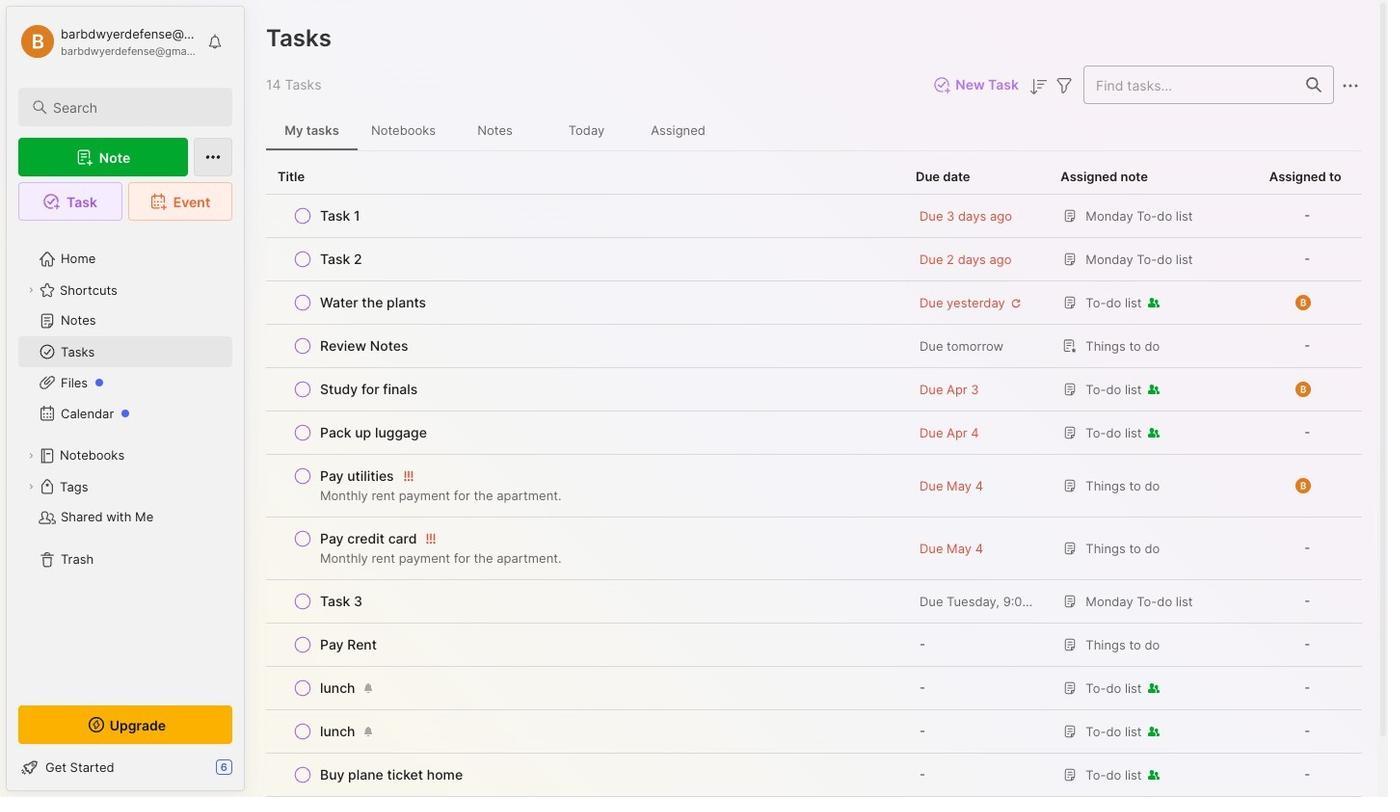 Task type: vqa. For each thing, say whether or not it's contained in the screenshot.
Drag Widgets Where You Want Them.
no



Task type: locate. For each thing, give the bounding box(es) containing it.
buy plane ticket home 12 cell
[[320, 766, 463, 785]]

More actions and view options field
[[1334, 72, 1362, 97]]

water the plants 2 cell
[[320, 293, 426, 312]]

expand tags image
[[25, 481, 37, 493]]

task 3 8 cell
[[320, 592, 363, 611]]

Account field
[[18, 22, 197, 61]]

pay rent 9 cell
[[320, 635, 377, 655]]

review notes 3 cell
[[320, 337, 408, 356]]

expand notebooks image
[[25, 450, 37, 462]]

none search field inside main element
[[53, 95, 215, 119]]

row group
[[266, 195, 1362, 797]]

task 2 1 cell
[[320, 250, 362, 269]]

row
[[266, 195, 1362, 238], [278, 202, 893, 229], [266, 238, 1362, 282], [278, 246, 893, 273], [266, 282, 1362, 325], [278, 289, 893, 316], [266, 325, 1362, 368], [278, 333, 893, 360], [266, 368, 1362, 412], [278, 376, 893, 403], [266, 412, 1362, 455], [278, 419, 893, 446], [266, 455, 1362, 518], [278, 463, 893, 509], [266, 518, 1362, 580], [278, 525, 893, 572], [266, 580, 1362, 624], [278, 588, 893, 615], [266, 624, 1362, 667], [278, 632, 893, 659], [266, 667, 1362, 711], [278, 675, 893, 702], [266, 711, 1362, 754], [278, 718, 893, 745], [266, 754, 1362, 797], [278, 762, 893, 789]]

main element
[[0, 0, 251, 797]]

tree
[[7, 232, 244, 688]]

lunch 11 cell
[[320, 722, 355, 741]]

tree inside main element
[[7, 232, 244, 688]]

filter tasks image
[[1053, 74, 1076, 97]]

lunch 10 cell
[[320, 679, 355, 698]]

None search field
[[53, 95, 215, 119]]



Task type: describe. For each thing, give the bounding box(es) containing it.
more actions and view options image
[[1339, 74, 1362, 97]]

pack up luggage 5 cell
[[320, 423, 427, 443]]

click to collapse image
[[243, 762, 258, 785]]

Filter tasks field
[[1053, 72, 1076, 97]]

pay utilities 6 cell
[[320, 467, 394, 486]]

Find tasks… text field
[[1085, 69, 1295, 101]]

pay credit card 7 cell
[[320, 529, 417, 549]]

task 1 0 cell
[[320, 206, 360, 226]]

Search text field
[[53, 98, 215, 117]]

study for finals 4 cell
[[320, 380, 418, 399]]

Help and Learning task checklist field
[[7, 752, 244, 783]]

Sort tasks by… field
[[1027, 73, 1050, 98]]



